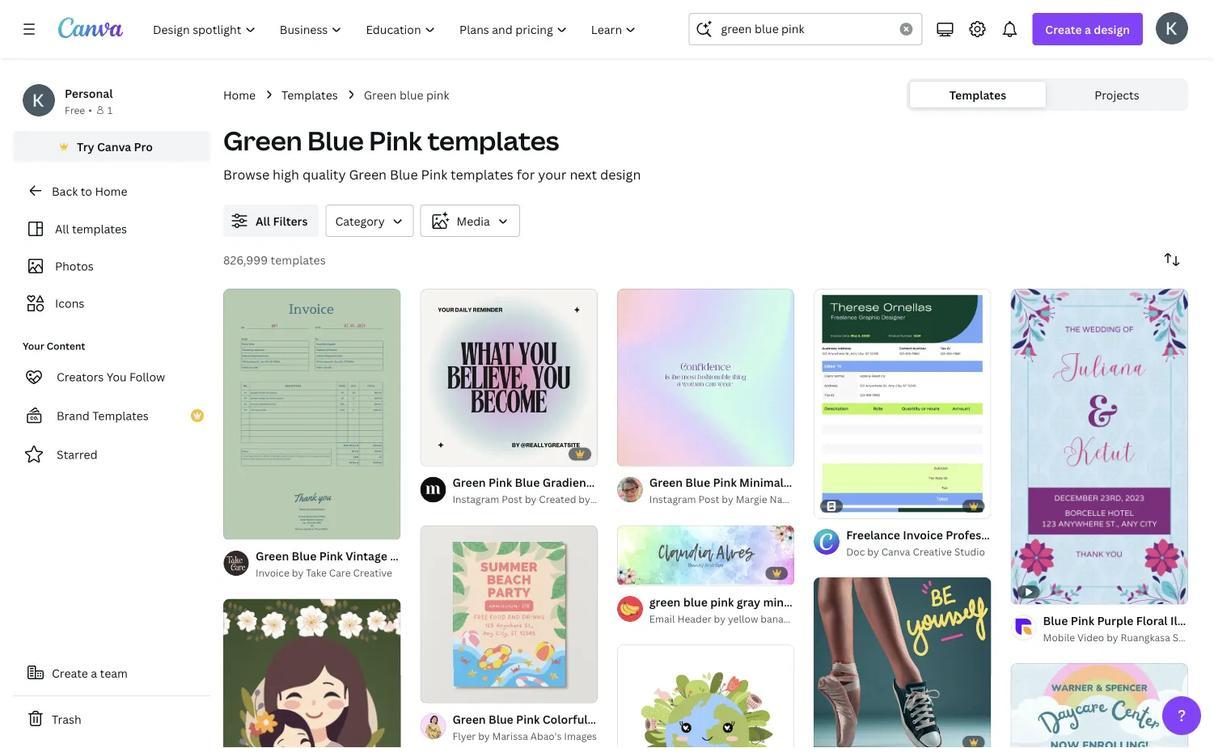 Task type: locate. For each thing, give the bounding box(es) containing it.
2 post from the left
[[699, 493, 720, 506]]

home right to at top left
[[95, 183, 127, 199]]

2
[[453, 684, 458, 695]]

bananas
[[761, 612, 800, 626]]

green inside green blue pink colorful summer beach party flyer flyer by marissa abao's images
[[453, 712, 486, 727]]

0 horizontal spatial home
[[95, 183, 127, 199]]

0 vertical spatial create
[[1046, 21, 1083, 37]]

1
[[108, 103, 113, 117], [432, 684, 436, 695]]

instagram up green blue pink gray minimalist email header image
[[650, 493, 696, 506]]

0 vertical spatial studio
[[955, 545, 986, 558]]

0 vertical spatial pink
[[426, 87, 450, 102]]

design inside dropdown button
[[1094, 21, 1131, 37]]

design
[[1094, 21, 1131, 37], [600, 166, 641, 183]]

next
[[570, 166, 597, 183]]

email down the green
[[650, 612, 675, 626]]

1 horizontal spatial studio
[[1173, 631, 1204, 644]]

1 vertical spatial home
[[95, 183, 127, 199]]

0 vertical spatial creative
[[913, 545, 952, 558]]

creators
[[57, 369, 104, 385]]

1 horizontal spatial 1
[[432, 684, 436, 695]]

category button
[[326, 205, 414, 237]]

personal
[[65, 85, 113, 101]]

post left created
[[502, 493, 523, 506]]

0 horizontal spatial 1
[[108, 103, 113, 117]]

images
[[564, 729, 597, 743]]

a for design
[[1085, 21, 1092, 37]]

pink for green
[[426, 87, 450, 102]]

templates down filters
[[271, 252, 326, 267]]

1 horizontal spatial design
[[1094, 21, 1131, 37]]

mobile video by ruangkasa studio link
[[1044, 630, 1204, 646]]

take
[[306, 566, 327, 580]]

1 vertical spatial studio
[[1173, 631, 1204, 644]]

instagram post by created by misia
[[453, 493, 617, 506]]

your
[[23, 339, 44, 353]]

instagram post by margie nance | create digital designs link
[[650, 492, 910, 508]]

media button
[[420, 205, 520, 237]]

content
[[47, 339, 85, 353]]

instagram for green
[[650, 493, 696, 506]]

brand
[[57, 408, 90, 424]]

1 vertical spatial header
[[678, 612, 712, 626]]

you
[[107, 369, 127, 385]]

all inside button
[[256, 213, 270, 229]]

0 vertical spatial canva
[[97, 139, 131, 154]]

1 horizontal spatial header
[[857, 594, 898, 610]]

green blue pink minimalist motivational confidence quote instagram post image
[[617, 289, 795, 466]]

a for team
[[91, 666, 97, 681]]

top level navigation element
[[142, 13, 650, 45]]

category
[[335, 213, 385, 229]]

0 horizontal spatial invoice
[[256, 566, 290, 580]]

0 vertical spatial header
[[857, 594, 898, 610]]

0 horizontal spatial templates
[[92, 408, 149, 424]]

doc
[[847, 545, 865, 558]]

pink up media button
[[421, 166, 448, 183]]

blue inside the green blue pink vintage retro freelance invoice invoice by take care creative
[[292, 549, 317, 564]]

0 vertical spatial home
[[223, 87, 256, 102]]

abao's
[[531, 729, 562, 743]]

1 vertical spatial design
[[600, 166, 641, 183]]

green blue pink gray minimalist email header image
[[617, 526, 795, 585]]

create for create a team
[[52, 666, 88, 681]]

invoice
[[480, 549, 520, 564], [256, 566, 290, 580]]

instagram up freelance
[[453, 493, 499, 506]]

post
[[502, 493, 523, 506], [699, 493, 720, 506]]

header down doc
[[857, 594, 898, 610]]

0 horizontal spatial create
[[52, 666, 88, 681]]

margie
[[736, 493, 768, 506]]

1 left of
[[432, 684, 436, 695]]

header down the green
[[678, 612, 712, 626]]

0 horizontal spatial pink
[[426, 87, 450, 102]]

create inside dropdown button
[[1046, 21, 1083, 37]]

video
[[1078, 631, 1105, 644]]

design right next
[[600, 166, 641, 183]]

0 horizontal spatial canva
[[97, 139, 131, 154]]

pink
[[369, 123, 422, 158], [421, 166, 448, 183], [319, 549, 343, 564], [516, 712, 540, 727]]

all left filters
[[256, 213, 270, 229]]

1 vertical spatial a
[[91, 666, 97, 681]]

0 horizontal spatial a
[[91, 666, 97, 681]]

blue up take
[[292, 549, 317, 564]]

creative down vintage
[[353, 566, 392, 580]]

0 horizontal spatial studio
[[955, 545, 986, 558]]

0 vertical spatial 1
[[108, 103, 113, 117]]

by inside green blue pink gray minimalist email header email header by yellow bananas
[[714, 612, 726, 626]]

instagram post by created by misia link
[[453, 492, 617, 508]]

by left misia
[[579, 493, 591, 506]]

templates up 'for'
[[428, 123, 559, 158]]

green up browse
[[223, 123, 302, 158]]

1 horizontal spatial all
[[256, 213, 270, 229]]

blue inside green blue pink gray minimalist email header email header by yellow bananas
[[684, 594, 708, 610]]

2 vertical spatial create
[[52, 666, 88, 681]]

1 vertical spatial 1
[[432, 684, 436, 695]]

1 horizontal spatial create
[[808, 493, 839, 506]]

0 horizontal spatial creative
[[353, 566, 392, 580]]

blue green pink orange colorful cute pastel daycare flyer image
[[1011, 664, 1189, 749]]

photos
[[55, 259, 94, 274]]

design inside green blue pink templates browse high quality green blue pink templates for your next design
[[600, 166, 641, 183]]

gray
[[737, 594, 761, 610]]

blue for vintage
[[292, 549, 317, 564]]

1 of 2
[[432, 684, 458, 695]]

home left templates link
[[223, 87, 256, 102]]

0 vertical spatial design
[[1094, 21, 1131, 37]]

invoice left take
[[256, 566, 290, 580]]

blue up quality
[[308, 123, 364, 158]]

media
[[457, 213, 490, 229]]

all templates
[[55, 221, 127, 237]]

pink
[[426, 87, 450, 102], [711, 594, 734, 610]]

kendall parks image
[[1156, 12, 1189, 44]]

0 horizontal spatial instagram
[[453, 493, 499, 506]]

by inside the green blue pink vintage retro freelance invoice invoice by take care creative
[[292, 566, 304, 580]]

a up the projects link
[[1085, 21, 1092, 37]]

by left marissa on the left
[[478, 729, 490, 743]]

care
[[329, 566, 351, 580]]

0 horizontal spatial post
[[502, 493, 523, 506]]

0 vertical spatial email
[[824, 594, 855, 610]]

all inside "link"
[[55, 221, 69, 237]]

creative
[[913, 545, 952, 558], [353, 566, 392, 580]]

green blue pink vintage retro freelance invoice invoice by take care creative
[[256, 549, 520, 580]]

studio for mobile video by ruangkasa studio
[[1173, 631, 1204, 644]]

a inside button
[[91, 666, 97, 681]]

create inside button
[[52, 666, 88, 681]]

1 vertical spatial canva
[[882, 545, 911, 558]]

pink inside the green blue pink vintage retro freelance invoice invoice by take care creative
[[319, 549, 343, 564]]

green
[[364, 87, 397, 102], [223, 123, 302, 158], [349, 166, 387, 183], [256, 549, 289, 564], [453, 712, 486, 727]]

of
[[439, 684, 451, 695]]

home
[[223, 87, 256, 102], [95, 183, 127, 199]]

green blue pink
[[364, 87, 450, 102]]

canva right doc
[[882, 545, 911, 558]]

blue inside green blue pink colorful summer beach party flyer flyer by marissa abao's images
[[489, 712, 514, 727]]

1 horizontal spatial instagram
[[650, 493, 696, 506]]

1 vertical spatial invoice
[[256, 566, 290, 580]]

1 horizontal spatial a
[[1085, 21, 1092, 37]]

blue right the green
[[684, 594, 708, 610]]

1 horizontal spatial post
[[699, 493, 720, 506]]

2 horizontal spatial create
[[1046, 21, 1083, 37]]

invoice by take care creative link
[[256, 565, 401, 581]]

canva
[[97, 139, 131, 154], [882, 545, 911, 558]]

|
[[802, 493, 805, 506]]

creators you follow
[[57, 369, 165, 385]]

icons link
[[23, 288, 201, 319]]

blue up category button
[[390, 166, 418, 183]]

0 horizontal spatial all
[[55, 221, 69, 237]]

high
[[273, 166, 299, 183]]

1 horizontal spatial pink
[[711, 594, 734, 610]]

pink up "email header by yellow bananas" link
[[711, 594, 734, 610]]

trash link
[[13, 703, 210, 736]]

email right minimalist
[[824, 594, 855, 610]]

all
[[256, 213, 270, 229], [55, 221, 69, 237]]

studio
[[955, 545, 986, 558], [1173, 631, 1204, 644]]

creative right doc
[[913, 545, 952, 558]]

email header by yellow bananas link
[[650, 611, 800, 627]]

post left margie
[[699, 493, 720, 506]]

back to home link
[[13, 175, 210, 207]]

blue
[[308, 123, 364, 158], [390, 166, 418, 183], [292, 549, 317, 564], [489, 712, 514, 727]]

by left take
[[292, 566, 304, 580]]

design left kendall parks icon
[[1094, 21, 1131, 37]]

pink up invoice by take care creative link
[[319, 549, 343, 564]]

templates
[[282, 87, 338, 102], [950, 87, 1007, 102], [92, 408, 149, 424]]

green and white illustrative happy mother's day instagram story image
[[223, 599, 401, 749]]

pink for green
[[711, 594, 734, 610]]

1 vertical spatial blue
[[684, 594, 708, 610]]

green blue pink gray minimalist email header email header by yellow bananas
[[650, 594, 898, 626]]

blue up green blue pink templates browse high quality green blue pink templates for your next design at the top of page
[[400, 87, 424, 102]]

1 horizontal spatial home
[[223, 87, 256, 102]]

green up invoice by take care creative link
[[256, 549, 289, 564]]

1 for 1 of 2
[[432, 684, 436, 695]]

None search field
[[689, 13, 923, 45]]

blue
[[400, 87, 424, 102], [684, 594, 708, 610]]

yellow green blue & pink, be yourself motivational quote image
[[814, 578, 992, 749]]

templates
[[428, 123, 559, 158], [451, 166, 514, 183], [72, 221, 127, 237], [271, 252, 326, 267]]

invoice right freelance
[[480, 549, 520, 564]]

pink inside green blue pink gray minimalist email header email header by yellow bananas
[[711, 594, 734, 610]]

Search search field
[[721, 14, 890, 45]]

green down 2
[[453, 712, 486, 727]]

green inside the green blue pink vintage retro freelance invoice invoice by take care creative
[[256, 549, 289, 564]]

1 right • on the top
[[108, 103, 113, 117]]

0 vertical spatial blue
[[400, 87, 424, 102]]

green blue pink colorful summer beach party flyer image
[[420, 526, 598, 703]]

for
[[517, 166, 535, 183]]

pink up green blue pink templates browse high quality green blue pink templates for your next design at the top of page
[[426, 87, 450, 102]]

starred
[[57, 447, 98, 462]]

instagram for green
[[453, 493, 499, 506]]

1 horizontal spatial flyer
[[709, 712, 737, 727]]

flyer
[[709, 712, 737, 727], [453, 729, 476, 743]]

green blue pink templates browse high quality green blue pink templates for your next design
[[223, 123, 641, 183]]

by left yellow
[[714, 612, 726, 626]]

studio for doc by canva creative studio
[[955, 545, 986, 558]]

mobile video by ruangkasa studio
[[1044, 631, 1204, 644]]

canva right try
[[97, 139, 131, 154]]

1 instagram from the left
[[453, 493, 499, 506]]

0 vertical spatial a
[[1085, 21, 1092, 37]]

flyer right party
[[709, 712, 737, 727]]

blue for templates
[[308, 123, 364, 158]]

1 horizontal spatial canva
[[882, 545, 911, 558]]

1 of 2 link
[[420, 526, 598, 703]]

flyer left marissa on the left
[[453, 729, 476, 743]]

green down top level navigation element at the top of the page
[[364, 87, 397, 102]]

team
[[100, 666, 128, 681]]

1 horizontal spatial blue
[[684, 594, 708, 610]]

templates up photos link
[[72, 221, 127, 237]]

2 instagram from the left
[[650, 493, 696, 506]]

blue up marissa on the left
[[489, 712, 514, 727]]

1 post from the left
[[502, 493, 523, 506]]

icons
[[55, 296, 84, 311]]

all for all filters
[[256, 213, 270, 229]]

green blue pink colorful summer beach party flyer flyer by marissa abao's images
[[453, 712, 737, 743]]

1 horizontal spatial creative
[[913, 545, 952, 558]]

0 horizontal spatial design
[[600, 166, 641, 183]]

a left team
[[91, 666, 97, 681]]

1 vertical spatial email
[[650, 612, 675, 626]]

1 vertical spatial creative
[[353, 566, 392, 580]]

1 vertical spatial pink
[[711, 594, 734, 610]]

ruangkasa
[[1121, 631, 1171, 644]]

pink for colorful
[[516, 712, 540, 727]]

pink down green blue pink
[[369, 123, 422, 158]]

0 horizontal spatial blue
[[400, 87, 424, 102]]

freelance invoice professional doc in dark green blue light green bold modern style image
[[814, 289, 992, 519]]

a inside dropdown button
[[1085, 21, 1092, 37]]

email
[[824, 594, 855, 610], [650, 612, 675, 626]]

1 horizontal spatial templates
[[282, 87, 338, 102]]

try canva pro
[[77, 139, 153, 154]]

pink up flyer by marissa abao's images link
[[516, 712, 540, 727]]

by left margie
[[722, 493, 734, 506]]

1 vertical spatial flyer
[[453, 729, 476, 743]]

pink inside green blue pink colorful summer beach party flyer flyer by marissa abao's images
[[516, 712, 540, 727]]

all down back
[[55, 221, 69, 237]]

0 vertical spatial invoice
[[480, 549, 520, 564]]



Task type: vqa. For each thing, say whether or not it's contained in the screenshot.
- for Page 1 -
no



Task type: describe. For each thing, give the bounding box(es) containing it.
Sort by button
[[1156, 244, 1189, 276]]

create a design
[[1046, 21, 1131, 37]]

all filters button
[[223, 205, 319, 237]]

free
[[65, 103, 85, 117]]

vintage
[[346, 549, 388, 564]]

summer
[[591, 712, 637, 727]]

pink for templates
[[369, 123, 422, 158]]

misia
[[593, 493, 617, 506]]

freelance
[[423, 549, 477, 564]]

0 horizontal spatial email
[[650, 612, 675, 626]]

your content
[[23, 339, 85, 353]]

0 vertical spatial flyer
[[709, 712, 737, 727]]

beach
[[640, 712, 674, 727]]

green for colorful
[[453, 712, 486, 727]]

pro
[[134, 139, 153, 154]]

1 horizontal spatial invoice
[[480, 549, 520, 564]]

templates link
[[282, 86, 338, 104]]

starred link
[[13, 439, 210, 471]]

blue for colorful
[[489, 712, 514, 727]]

create a team button
[[13, 657, 210, 689]]

instagram post by margie nance | create digital designs
[[650, 493, 910, 506]]

yellow
[[728, 612, 759, 626]]

back to home
[[52, 183, 127, 199]]

by right video
[[1107, 631, 1119, 644]]

party
[[677, 712, 706, 727]]

post for blue
[[502, 493, 523, 506]]

digital
[[841, 493, 871, 506]]

826,999
[[223, 252, 268, 267]]

all filters
[[256, 213, 308, 229]]

green for templates
[[223, 123, 302, 158]]

create a team
[[52, 666, 128, 681]]

1 for 1
[[108, 103, 113, 117]]

follow
[[129, 369, 165, 385]]

creators you follow link
[[13, 361, 210, 393]]

mobile
[[1044, 631, 1076, 644]]

filters
[[273, 213, 308, 229]]

photos link
[[23, 251, 201, 282]]

doc by canva creative studio
[[847, 545, 986, 558]]

colorful
[[543, 712, 588, 727]]

green pink blue gradient aesthetic bold inspirational quote instagram post image
[[420, 289, 598, 466]]

minimalist
[[763, 594, 821, 610]]

to
[[81, 183, 92, 199]]

designs
[[874, 493, 910, 506]]

created
[[539, 493, 577, 506]]

826,999 templates
[[223, 252, 326, 267]]

create a design button
[[1033, 13, 1143, 45]]

green blue pink vintage retro freelance invoice image
[[223, 289, 401, 540]]

•
[[88, 103, 92, 117]]

2 horizontal spatial templates
[[950, 87, 1007, 102]]

doc by canva creative studio link
[[847, 544, 992, 560]]

marissa
[[492, 729, 528, 743]]

free •
[[65, 103, 92, 117]]

back
[[52, 183, 78, 199]]

templates left 'for'
[[451, 166, 514, 183]]

projects
[[1095, 87, 1140, 102]]

all templates link
[[23, 214, 201, 244]]

flyer by marissa abao's images link
[[453, 728, 598, 744]]

create for create a design
[[1046, 21, 1083, 37]]

trash
[[52, 712, 81, 727]]

1 horizontal spatial email
[[824, 594, 855, 610]]

by right doc
[[868, 545, 879, 558]]

1 vertical spatial create
[[808, 493, 839, 506]]

0 horizontal spatial header
[[678, 612, 712, 626]]

your
[[538, 166, 567, 183]]

blue for green
[[684, 594, 708, 610]]

canva inside "button"
[[97, 139, 131, 154]]

all for all templates
[[55, 221, 69, 237]]

blue for green
[[400, 87, 424, 102]]

try
[[77, 139, 94, 154]]

home link
[[223, 86, 256, 104]]

green blue pink vintage retro freelance invoice link
[[256, 547, 520, 565]]

green right quality
[[349, 166, 387, 183]]

green blue pink gray minimalist email header link
[[650, 593, 898, 611]]

post for blue
[[699, 493, 720, 506]]

green blue pink colorful summer beach party flyer link
[[453, 710, 737, 728]]

green blue pink happy earth quote t-shirt image
[[617, 645, 795, 749]]

brand templates
[[57, 408, 149, 424]]

creative inside the green blue pink vintage retro freelance invoice invoice by take care creative
[[353, 566, 392, 580]]

projects link
[[1050, 82, 1186, 108]]

nance
[[770, 493, 800, 506]]

pink for vintage
[[319, 549, 343, 564]]

by left created
[[525, 493, 537, 506]]

by inside green blue pink colorful summer beach party flyer flyer by marissa abao's images
[[478, 729, 490, 743]]

0 horizontal spatial flyer
[[453, 729, 476, 743]]

templates inside "link"
[[72, 221, 127, 237]]

browse
[[223, 166, 270, 183]]

green for vintage
[[256, 549, 289, 564]]

quality
[[303, 166, 346, 183]]

try canva pro button
[[13, 131, 210, 162]]



